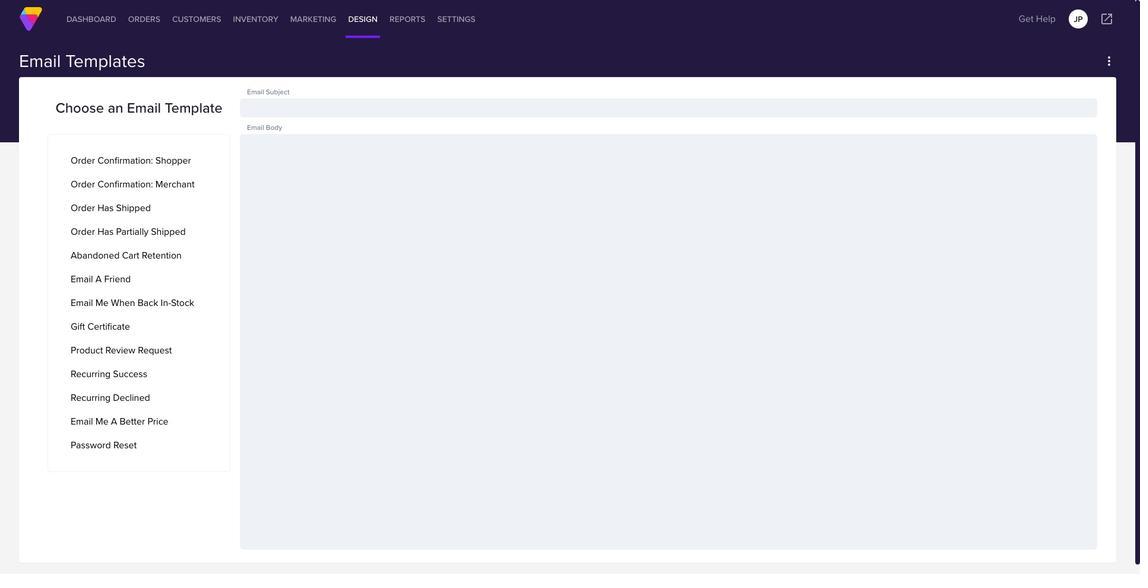 Task type: describe. For each thing, give the bounding box(es) containing it.
design
[[348, 13, 378, 25]]

password
[[71, 439, 111, 452]]

email for email body
[[247, 122, 264, 132]]

email a friend button
[[65, 270, 213, 289]]

design button
[[346, 0, 380, 38]]

confirmation: for shopper
[[97, 154, 153, 167]]

order for order confirmation: shopper
[[71, 154, 95, 167]]

subject
[[266, 86, 290, 97]]

email for email templates
[[19, 48, 61, 74]]

marketing
[[290, 13, 336, 25]]

order has shipped
[[71, 201, 151, 215]]

recurring success
[[71, 367, 147, 381]]

review
[[105, 344, 135, 357]]

order has shipped button
[[65, 199, 213, 218]]

in-
[[161, 296, 171, 310]]

email subject
[[247, 86, 290, 97]]

Email Subject text field
[[240, 98, 1098, 117]]

shipped inside the order has shipped button
[[116, 201, 151, 215]]

merchant
[[155, 177, 195, 191]]

friend
[[104, 272, 131, 286]]

recurring for recurring success
[[71, 367, 111, 381]]

order for order has shipped
[[71, 201, 95, 215]]

gift
[[71, 320, 85, 333]]

request
[[138, 344, 172, 357]]

email for email me a better price
[[71, 415, 93, 429]]

a inside button
[[95, 272, 102, 286]]

email for email subject
[[247, 86, 264, 97]]

choose
[[55, 97, 104, 118]]

email me when back in-stock
[[71, 296, 194, 310]]

email a friend
[[71, 272, 131, 286]]

certificate
[[88, 320, 130, 333]]

a inside 'button'
[[111, 415, 117, 429]]

marketing button
[[288, 0, 339, 38]]

jp
[[1074, 13, 1083, 25]]

me for a
[[95, 415, 109, 429]]

order for order confirmation: merchant
[[71, 177, 95, 191]]

abandoned cart retention
[[71, 249, 182, 262]]

settings button
[[435, 0, 478, 38]]

declined
[[113, 391, 150, 405]]

product review request button
[[65, 341, 213, 360]]

body
[[266, 122, 282, 132]]

email for email a friend
[[71, 272, 93, 286]]

password reset button
[[65, 436, 213, 455]]

success
[[113, 367, 147, 381]]

confirmation: for merchant
[[97, 177, 153, 191]]

recurring for recurring declined
[[71, 391, 111, 405]]

product
[[71, 344, 103, 357]]

order confirmation: merchant button
[[65, 175, 213, 194]]

recurring success button
[[65, 365, 213, 384]]

Email Body text field
[[240, 134, 1098, 551]]



Task type: vqa. For each thing, say whether or not it's contained in the screenshot.
Buy Now link
no



Task type: locate. For each thing, give the bounding box(es) containing it.
2 recurring from the top
[[71, 391, 111, 405]]

template
[[165, 97, 222, 118]]

confirmation:
[[97, 154, 153, 167], [97, 177, 153, 191]]

back
[[138, 296, 158, 310]]

order has partially shipped
[[71, 225, 186, 238]]

1 horizontal spatial a
[[111, 415, 117, 429]]

email
[[19, 48, 61, 74], [247, 86, 264, 97], [127, 97, 161, 118], [247, 122, 264, 132], [71, 272, 93, 286], [71, 296, 93, 310], [71, 415, 93, 429]]

email body
[[247, 122, 282, 132]]

orders
[[128, 13, 160, 25]]

a left the better
[[111, 415, 117, 429]]

inventory button
[[231, 0, 281, 38]]

dashboard
[[67, 13, 116, 25]]

email up password
[[71, 415, 93, 429]]

0 horizontal spatial shipped
[[116, 201, 151, 215]]

recurring declined button
[[65, 389, 213, 408]]

me for when
[[95, 296, 109, 310]]

shipped
[[116, 201, 151, 215], [151, 225, 186, 238]]

has up "order has partially shipped"
[[97, 201, 114, 215]]

order confirmation: merchant
[[71, 177, 195, 191]]

a
[[95, 272, 102, 286], [111, 415, 117, 429]]

4 order from the top
[[71, 225, 95, 238]]

2 me from the top
[[95, 415, 109, 429]]

1 vertical spatial recurring
[[71, 391, 111, 405]]

templates
[[66, 48, 145, 74]]

shipped up "retention"
[[151, 225, 186, 238]]

password reset
[[71, 439, 137, 452]]

email for email me when back in-stock
[[71, 296, 93, 310]]

help
[[1036, 12, 1056, 26]]

has for partially
[[97, 225, 114, 238]]

me inside 'button'
[[95, 415, 109, 429]]

get help link
[[1015, 7, 1060, 31]]

settings
[[437, 13, 476, 25]]

has
[[97, 201, 114, 215], [97, 225, 114, 238]]

customers
[[172, 13, 221, 25]]

reports
[[390, 13, 426, 25]]

email up gift
[[71, 296, 93, 310]]

volusion-logo link
[[19, 7, 43, 31]]

order confirmation: shopper button
[[65, 151, 213, 170]]

orders button
[[126, 0, 163, 38]]

1 vertical spatial shipped
[[151, 225, 186, 238]]

cart
[[122, 249, 139, 262]]

confirmation: inside order confirmation: merchant button
[[97, 177, 153, 191]]

an
[[108, 97, 123, 118]]

email me a better price
[[71, 415, 168, 429]]

1 vertical spatial me
[[95, 415, 109, 429]]

email down volusion-logo "link"
[[19, 48, 61, 74]]

get help
[[1019, 12, 1056, 26]]

1 confirmation: from the top
[[97, 154, 153, 167]]

order for order has partially shipped
[[71, 225, 95, 238]]

choose an email template
[[55, 97, 222, 118]]

confirmation: up "order confirmation: merchant"
[[97, 154, 153, 167]]

2 order from the top
[[71, 177, 95, 191]]

1 horizontal spatial shipped
[[151, 225, 186, 238]]

order has partially shipped button
[[65, 222, 213, 241]]

partially
[[116, 225, 149, 238]]

retention
[[142, 249, 182, 262]]

1 me from the top
[[95, 296, 109, 310]]

has down order has shipped
[[97, 225, 114, 238]]

email left body
[[247, 122, 264, 132]]

me inside button
[[95, 296, 109, 310]]

recurring down product at left bottom
[[71, 367, 111, 381]]

me left when
[[95, 296, 109, 310]]

0 vertical spatial shipped
[[116, 201, 151, 215]]

shopper
[[155, 154, 191, 167]]

abandoned cart retention button
[[65, 246, 213, 265]]

1 vertical spatial has
[[97, 225, 114, 238]]

confirmation: inside order confirmation: shopper button
[[97, 154, 153, 167]]

confirmation: down order confirmation: shopper
[[97, 177, 153, 191]]

gift certificate
[[71, 320, 130, 333]]

email left subject
[[247, 86, 264, 97]]

product review request
[[71, 344, 172, 357]]

recurring declined
[[71, 391, 150, 405]]

1 has from the top
[[97, 201, 114, 215]]

order
[[71, 154, 95, 167], [71, 177, 95, 191], [71, 201, 95, 215], [71, 225, 95, 238]]

0 horizontal spatial a
[[95, 272, 102, 286]]

me
[[95, 296, 109, 310], [95, 415, 109, 429]]

reset
[[113, 439, 137, 452]]

email me a better price button
[[65, 412, 213, 431]]

reports button
[[387, 0, 428, 38]]

1 order from the top
[[71, 154, 95, 167]]

2 confirmation: from the top
[[97, 177, 153, 191]]

email templates
[[19, 48, 145, 74]]

dashboard link
[[64, 0, 119, 38]]

inventory
[[233, 13, 278, 25]]

when
[[111, 296, 135, 310]]

price
[[148, 415, 168, 429]]

order confirmation: shopper
[[71, 154, 191, 167]]

has for shipped
[[97, 201, 114, 215]]

stock
[[171, 296, 194, 310]]

customers button
[[170, 0, 224, 38]]

shipped down "order confirmation: merchant"
[[116, 201, 151, 215]]

email inside 'button'
[[71, 415, 93, 429]]

0 vertical spatial a
[[95, 272, 102, 286]]

3 order from the top
[[71, 201, 95, 215]]

1 recurring from the top
[[71, 367, 111, 381]]

0 vertical spatial has
[[97, 201, 114, 215]]

0 vertical spatial recurring
[[71, 367, 111, 381]]

recurring down "recurring success" in the bottom of the page
[[71, 391, 111, 405]]

get
[[1019, 12, 1034, 26]]

gift certificate button
[[65, 317, 213, 336]]

a left friend
[[95, 272, 102, 286]]

0 vertical spatial me
[[95, 296, 109, 310]]

1 vertical spatial a
[[111, 415, 117, 429]]

abandoned
[[71, 249, 120, 262]]

me up the password reset
[[95, 415, 109, 429]]

1 vertical spatial confirmation:
[[97, 177, 153, 191]]

better
[[120, 415, 145, 429]]

2 has from the top
[[97, 225, 114, 238]]

recurring
[[71, 367, 111, 381], [71, 391, 111, 405]]

email right an
[[127, 97, 161, 118]]

email down the abandoned
[[71, 272, 93, 286]]

shipped inside order has partially shipped button
[[151, 225, 186, 238]]

jp link
[[1069, 10, 1088, 29]]

0 vertical spatial confirmation:
[[97, 154, 153, 167]]

email me when back in-stock button
[[65, 294, 213, 313]]

dashboard image
[[19, 7, 43, 31]]



